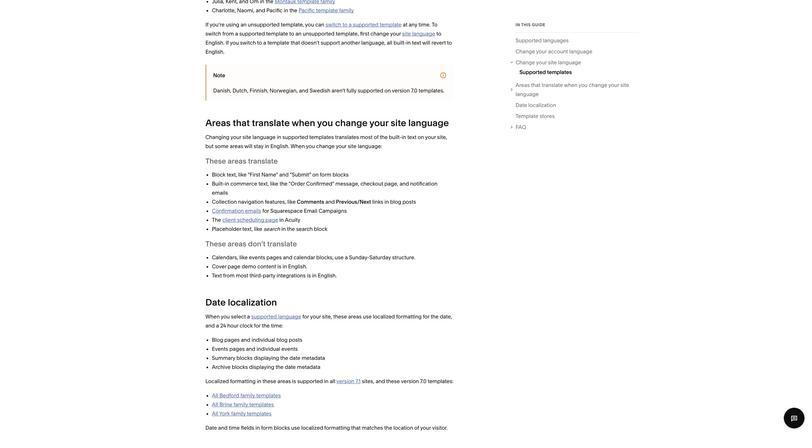 Task type: describe. For each thing, give the bounding box(es) containing it.
placeholder
[[212, 226, 241, 233]]

most inside calendars, like events pages and calendar blocks, use a sunday-saturday structure. cover page demo content is in english. text from most third-party integrations is in english.
[[236, 273, 248, 279]]

0 horizontal spatial unsupported
[[248, 21, 280, 28]]

1 vertical spatial localization
[[228, 297, 277, 308]]

1 vertical spatial date
[[285, 364, 296, 371]]

switch to a supported template link
[[326, 21, 402, 28]]

posts inside "block text, like "first name" and "submit" on form blocks built-in commerce text, like the "order confirmed" message, checkout page, and notification emails collection navigation features, like comments and previous/next links in blog posts confirmation emails for squarespace email campaigns the client scheduling page in acuity placeholder text, like search in the search block"
[[403, 199, 416, 205]]

confirmation
[[212, 208, 244, 214]]

2 search from the left
[[296, 226, 313, 233]]

templates:
[[428, 379, 454, 385]]

1 horizontal spatial emails
[[245, 208, 261, 214]]

naomi,
[[237, 7, 255, 14]]

1 vertical spatial displaying
[[249, 364, 275, 371]]

localized formatting in these areas is supported in all version 7.1 sites, and these version 7.0 templates:
[[206, 379, 454, 385]]

calendars,
[[212, 255, 238, 261]]

blog inside blog pages and individual blog posts events pages and individual events summary blocks displaying the date metadata archive blocks displaying the date metadata
[[277, 337, 288, 344]]

you inside 'dropdown button'
[[579, 82, 588, 89]]

party
[[263, 273, 276, 279]]

like inside calendars, like events pages and calendar blocks, use a sunday-saturday structure. cover page demo content is in english. text from most third-party integrations is in english.
[[240, 255, 248, 261]]

these for in
[[263, 379, 276, 385]]

templates inside changing your site language in supported templates translates most of the built-in text on your site, but some areas will stay in english. when you change your site language:
[[309, 134, 334, 141]]

faq link
[[516, 123, 639, 132]]

version left templates:
[[401, 379, 419, 385]]

text inside "to english. if you switch to a template that doesn't support another language, all built-in text will revert to english."
[[412, 40, 421, 46]]

any
[[409, 21, 418, 28]]

an inside at any time. to switch from a supported template to an unsupported template, first change your
[[296, 30, 302, 37]]

using
[[226, 21, 239, 28]]

fields
[[241, 425, 254, 432]]

your inside areas that translate when you change your site language
[[609, 82, 620, 89]]

name"
[[262, 172, 278, 178]]

if you're using an unsupported template, you can switch to a supported template
[[206, 21, 402, 28]]

all inside "to english. if you switch to a template that doesn't support another language, all built-in text will revert to english."
[[387, 40, 393, 46]]

change inside 'dropdown button'
[[589, 82, 608, 89]]

supported templates
[[520, 69, 572, 76]]

stores
[[540, 113, 555, 120]]

english. inside changing your site language in supported templates translates most of the built-in text on your site, but some areas will stay in english. when you change your site language:
[[271, 143, 290, 150]]

date localization link
[[516, 101, 556, 112]]

2 vertical spatial is
[[292, 379, 296, 385]]

from inside at any time. to switch from a supported template to an unsupported template, first change your
[[223, 30, 234, 37]]

date and time fields in form blocks use localized formatting that matches the location of your visitor.
[[206, 425, 448, 432]]

previous/next
[[336, 199, 371, 205]]

language inside 'dropdown button'
[[516, 91, 539, 98]]

block
[[212, 172, 226, 178]]

change inside changing your site language in supported templates translates most of the built-in text on your site, but some areas will stay in english. when you change your site language:
[[316, 143, 335, 150]]

areas that translate when you change your site language button
[[509, 81, 639, 99]]

templates down all bedford family templates link
[[249, 402, 274, 409]]

page,
[[385, 181, 399, 187]]

0 vertical spatial is
[[278, 264, 281, 270]]

your inside dropdown button
[[536, 59, 547, 66]]

change for change your account language
[[516, 48, 535, 55]]

blocks,
[[316, 255, 334, 261]]

like up commerce
[[238, 172, 247, 178]]

you up 24 at left
[[221, 314, 230, 320]]

2 vertical spatial pages
[[230, 346, 245, 353]]

changing your site language in supported templates translates most of the built-in text on your site, but some areas will stay in english. when you change your site language:
[[206, 134, 447, 150]]

changing
[[206, 134, 230, 141]]

1 vertical spatial metadata
[[297, 364, 321, 371]]

1 horizontal spatial localization
[[529, 102, 556, 109]]

"submit"
[[290, 172, 311, 178]]

supported templates link
[[520, 68, 572, 79]]

archive
[[212, 364, 231, 371]]

0 horizontal spatial localized
[[301, 425, 323, 432]]

scheduling
[[237, 217, 264, 224]]

in inside "to english. if you switch to a template that doesn't support another language, all built-in text will revert to english."
[[407, 40, 411, 46]]

the
[[212, 217, 221, 224]]

time
[[229, 425, 240, 432]]

switch for any
[[206, 30, 221, 37]]

in this guide
[[516, 22, 546, 27]]

on inside changing your site language in supported templates translates most of the built-in text on your site, but some areas will stay in english. when you change your site language:
[[418, 134, 424, 141]]

for right supported language link
[[303, 314, 309, 320]]

0 vertical spatial date
[[290, 355, 301, 362]]

another
[[341, 40, 360, 46]]

2 vertical spatial date
[[206, 425, 217, 432]]

you're
[[210, 21, 225, 28]]

like down name"
[[270, 181, 279, 187]]

family up all york family templates link
[[234, 402, 248, 409]]

english. down you're
[[206, 40, 225, 46]]

charlotte, naomi, and pacific in the pacific template family
[[212, 7, 354, 14]]

templates.
[[419, 87, 445, 94]]

change your site language link
[[516, 58, 639, 67]]

site inside change your site language link
[[548, 59, 557, 66]]

1 vertical spatial when
[[292, 118, 315, 129]]

site language
[[402, 30, 435, 37]]

built- inside changing your site language in supported templates translates most of the built-in text on your site, but some areas will stay in english. when you change your site language:
[[389, 134, 402, 141]]

for left date,
[[423, 314, 430, 320]]

confirmed"
[[306, 181, 334, 187]]

0 vertical spatial switch
[[326, 21, 342, 28]]

areas that translate when you change your site language link
[[516, 81, 639, 99]]

family up switch to a supported template link
[[339, 7, 354, 14]]

cover
[[212, 264, 227, 270]]

areas inside 'dropdown button'
[[516, 82, 530, 89]]

1 vertical spatial areas that translate when you change your site language
[[206, 118, 449, 129]]

navigation
[[238, 199, 264, 205]]

0 horizontal spatial an
[[241, 21, 247, 28]]

don't
[[248, 240, 266, 249]]

supported language link
[[251, 314, 301, 320]]

these for these areas don't translate
[[206, 240, 226, 249]]

supported inside changing your site language in supported templates translates most of the built-in text on your site, but some areas will stay in english. when you change your site language:
[[283, 134, 308, 141]]

block
[[314, 226, 328, 233]]

charlotte,
[[212, 7, 236, 14]]

events
[[212, 346, 228, 353]]

localized
[[206, 379, 229, 385]]

1 vertical spatial pages
[[225, 337, 240, 344]]

template, inside at any time. to switch from a supported template to an unsupported template, first change your
[[336, 30, 359, 37]]

that inside 'dropdown button'
[[531, 82, 541, 89]]

your inside at any time. to switch from a supported template to an unsupported template, first change your
[[390, 30, 401, 37]]

faq
[[516, 124, 526, 131]]

at any time. to switch from a supported template to an unsupported template, first change your
[[206, 21, 438, 37]]

1 vertical spatial is
[[307, 273, 311, 279]]

some
[[215, 143, 229, 150]]

a inside at any time. to switch from a supported template to an unsupported template, first change your
[[235, 30, 238, 37]]

site inside areas that translate when you change your site language
[[621, 82, 630, 89]]

that inside "to english. if you switch to a template that doesn't support another language, all built-in text will revert to english."
[[291, 40, 300, 46]]

you inside "to english. if you switch to a template that doesn't support another language, all built-in text will revert to english."
[[230, 40, 239, 46]]

in
[[516, 22, 521, 27]]

first
[[360, 30, 370, 37]]

this
[[522, 22, 531, 27]]

date inside date localization link
[[516, 102, 527, 109]]

calendar
[[294, 255, 315, 261]]

fully
[[347, 87, 357, 94]]

translate up name"
[[248, 157, 278, 166]]

built-
[[212, 181, 225, 187]]

1 horizontal spatial 7.0
[[420, 379, 427, 385]]

english. down blocks,
[[318, 273, 337, 279]]

block text, like "first name" and "submit" on form blocks built-in commerce text, like the "order confirmed" message, checkout page, and notification emails collection navigation features, like comments and previous/next links in blog posts confirmation emails for squarespace email campaigns the client scheduling page in acuity placeholder text, like search in the search block
[[212, 172, 438, 233]]

1 vertical spatial of
[[415, 425, 419, 432]]

1 vertical spatial areas
[[206, 118, 231, 129]]

"first
[[248, 172, 260, 178]]

languages
[[543, 37, 569, 44]]

stay
[[254, 143, 264, 150]]

dutch,
[[233, 87, 249, 94]]

from inside calendars, like events pages and calendar blocks, use a sunday-saturday structure. cover page demo content is in english. text from most third-party integrations is in english.
[[223, 273, 235, 279]]

2 horizontal spatial these
[[386, 379, 400, 385]]

brine
[[220, 402, 232, 409]]

all bedford family templates link
[[212, 393, 281, 399]]

matches
[[362, 425, 383, 432]]

will inside changing your site language in supported templates translates most of the built-in text on your site, but some areas will stay in english. when you change your site language:
[[245, 143, 253, 150]]

change your account language link
[[516, 47, 593, 58]]

supported languages
[[516, 37, 569, 44]]

these areas translate
[[206, 157, 278, 166]]

0 vertical spatial template,
[[281, 21, 304, 28]]

language inside dropdown button
[[558, 59, 582, 66]]

all york family templates link
[[212, 411, 272, 418]]

0 vertical spatial 7.0
[[411, 87, 418, 94]]

third-
[[250, 273, 263, 279]]

finnish,
[[250, 87, 269, 94]]

0 vertical spatial date localization
[[516, 102, 556, 109]]

templates up "fields"
[[247, 411, 272, 418]]

family up all brine family templates 'link'
[[241, 393, 255, 399]]

0 horizontal spatial all
[[330, 379, 336, 385]]

and inside calendars, like events pages and calendar blocks, use a sunday-saturday structure. cover page demo content is in english. text from most third-party integrations is in english.
[[283, 255, 293, 261]]

2 all from the top
[[212, 402, 218, 409]]

blog
[[212, 337, 223, 344]]

when inside areas that translate when you change your site language
[[564, 82, 578, 89]]



Task type: vqa. For each thing, say whether or not it's contained in the screenshot.
left 'Pacific'
yes



Task type: locate. For each thing, give the bounding box(es) containing it.
1 pacific from the left
[[267, 7, 283, 14]]

these for site,
[[334, 314, 347, 320]]

date localization up template stores
[[516, 102, 556, 109]]

formatting inside for your site, these areas use localized formatting for the date, and a 24 hour clock for the time:
[[396, 314, 422, 320]]

posts down the 'notification'
[[403, 199, 416, 205]]

will
[[423, 40, 431, 46], [245, 143, 253, 150]]

posts down supported language link
[[289, 337, 303, 344]]

0 horizontal spatial emails
[[212, 190, 228, 196]]

0 vertical spatial date
[[516, 102, 527, 109]]

blog pages and individual blog posts events pages and individual events summary blocks displaying the date metadata archive blocks displaying the date metadata
[[212, 337, 325, 371]]

in
[[284, 7, 288, 14], [407, 40, 411, 46], [277, 134, 281, 141], [402, 134, 406, 141], [265, 143, 269, 150], [225, 181, 229, 187], [385, 199, 389, 205], [280, 217, 284, 224], [282, 226, 286, 233], [283, 264, 287, 270], [312, 273, 317, 279], [257, 379, 261, 385], [324, 379, 329, 385], [256, 425, 260, 432]]

york
[[219, 411, 230, 418]]

family down all brine family templates 'link'
[[231, 411, 246, 418]]

a inside calendars, like events pages and calendar blocks, use a sunday-saturday structure. cover page demo content is in english. text from most third-party integrations is in english.
[[345, 255, 348, 261]]

0 horizontal spatial date localization
[[206, 297, 277, 308]]

2 horizontal spatial switch
[[326, 21, 342, 28]]

1 horizontal spatial page
[[266, 217, 278, 224]]

posts inside blog pages and individual blog posts events pages and individual events summary blocks displaying the date metadata archive blocks displaying the date metadata
[[289, 337, 303, 344]]

date up the template
[[516, 102, 527, 109]]

1 vertical spatial emails
[[245, 208, 261, 214]]

you down change your site language link at the top
[[579, 82, 588, 89]]

1 vertical spatial date localization
[[206, 297, 277, 308]]

when up changing your site language in supported templates translates most of the built-in text on your site, but some areas will stay in english. when you change your site language:
[[292, 118, 315, 129]]

can
[[316, 21, 325, 28]]

date,
[[440, 314, 452, 320]]

template down charlotte, naomi, and pacific in the pacific template family
[[266, 30, 288, 37]]

time.
[[419, 21, 431, 28]]

events down the time: on the bottom left of page
[[282, 346, 298, 353]]

0 vertical spatial all
[[212, 393, 218, 399]]

0 vertical spatial text,
[[227, 172, 237, 178]]

most inside changing your site language in supported templates translates most of the built-in text on your site, but some areas will stay in english. when you change your site language:
[[360, 134, 373, 141]]

version left the templates.
[[392, 87, 410, 94]]

1 vertical spatial form
[[261, 425, 273, 432]]

note
[[213, 72, 225, 79]]

0 vertical spatial when
[[564, 82, 578, 89]]

2 horizontal spatial is
[[307, 273, 311, 279]]

supported languages link
[[516, 36, 569, 47]]

localization up stores on the top right of page
[[529, 102, 556, 109]]

1 change from the top
[[516, 48, 535, 55]]

sunday-
[[349, 255, 370, 261]]

template inside at any time. to switch from a supported template to an unsupported template, first change your
[[266, 30, 288, 37]]

select
[[231, 314, 246, 320]]

built- inside "to english. if you switch to a template that doesn't support another language, all built-in text will revert to english."
[[394, 40, 407, 46]]

links
[[373, 199, 383, 205]]

text inside changing your site language in supported templates translates most of the built-in text on your site, but some areas will stay in english. when you change your site language:
[[408, 134, 417, 141]]

of right location on the bottom
[[415, 425, 419, 432]]

2 vertical spatial formatting
[[325, 425, 350, 432]]

search
[[264, 226, 280, 233], [296, 226, 313, 233]]

2 pacific from the left
[[299, 7, 315, 14]]

events
[[249, 255, 265, 261], [282, 346, 298, 353]]

switch inside at any time. to switch from a supported template to an unsupported template, first change your
[[206, 30, 221, 37]]

1 horizontal spatial switch
[[240, 40, 256, 46]]

all left version 7.1 link
[[330, 379, 336, 385]]

0 horizontal spatial localization
[[228, 297, 277, 308]]

version left 7.1
[[337, 379, 355, 385]]

1 horizontal spatial template,
[[336, 30, 359, 37]]

pacific template family link
[[299, 7, 354, 14]]

1 horizontal spatial events
[[282, 346, 298, 353]]

template up can
[[316, 7, 338, 14]]

most down demo
[[236, 273, 248, 279]]

areas up changing
[[206, 118, 231, 129]]

for down features,
[[263, 208, 269, 214]]

pacific up the if you're using an unsupported template, you can switch to a supported template
[[299, 7, 315, 14]]

0 horizontal spatial blog
[[277, 337, 288, 344]]

from right text
[[223, 273, 235, 279]]

0 vertical spatial site,
[[437, 134, 447, 141]]

structure.
[[392, 255, 416, 261]]

1 these from the top
[[206, 157, 226, 166]]

individual
[[252, 337, 275, 344], [257, 346, 280, 353]]

0 vertical spatial events
[[249, 255, 265, 261]]

english. up note
[[206, 49, 225, 55]]

1 horizontal spatial areas that translate when you change your site language
[[516, 82, 630, 98]]

collection
[[212, 199, 237, 205]]

0 horizontal spatial form
[[261, 425, 273, 432]]

change
[[371, 30, 389, 37], [589, 82, 608, 89], [335, 118, 368, 129], [316, 143, 335, 150]]

1 vertical spatial on
[[418, 134, 424, 141]]

0 vertical spatial text
[[412, 40, 421, 46]]

1 vertical spatial if
[[226, 40, 229, 46]]

when down change your site language dropdown button
[[564, 82, 578, 89]]

1 vertical spatial use
[[363, 314, 372, 320]]

you inside changing your site language in supported templates translates most of the built-in text on your site, but some areas will stay in english. when you change your site language:
[[306, 143, 315, 150]]

use for formatting
[[291, 425, 300, 432]]

family
[[339, 7, 354, 14], [241, 393, 255, 399], [234, 402, 248, 409], [231, 411, 246, 418]]

0 horizontal spatial is
[[278, 264, 281, 270]]

you left can
[[305, 21, 314, 28]]

templates left the translates
[[309, 134, 334, 141]]

1 horizontal spatial most
[[360, 134, 373, 141]]

date localization up select
[[206, 297, 277, 308]]

templates down change your site language
[[547, 69, 572, 76]]

an right using
[[241, 21, 247, 28]]

will down site language link on the top
[[423, 40, 431, 46]]

0 vertical spatial use
[[335, 255, 344, 261]]

0 vertical spatial on
[[385, 87, 391, 94]]

search up don't
[[264, 226, 280, 233]]

language,
[[361, 40, 386, 46]]

when up the "blog" in the left bottom of the page
[[206, 314, 220, 320]]

english. up integrations
[[288, 264, 307, 270]]

areas that translate when you change your site language inside 'dropdown button'
[[516, 82, 630, 98]]

all left brine
[[212, 402, 218, 409]]

but
[[206, 143, 214, 150]]

these for these areas translate
[[206, 157, 226, 166]]

when you select a supported language
[[206, 314, 301, 320]]

confirmation emails link
[[212, 208, 261, 214]]

you down using
[[230, 40, 239, 46]]

all
[[212, 393, 218, 399], [212, 402, 218, 409], [212, 411, 218, 418]]

these up block
[[206, 157, 226, 166]]

2 vertical spatial text,
[[243, 226, 253, 233]]

summary
[[212, 355, 235, 362]]

all right language,
[[387, 40, 393, 46]]

these areas don't translate
[[206, 240, 297, 249]]

all bedford family templates all brine family templates all york family templates
[[212, 393, 281, 418]]

1 horizontal spatial use
[[335, 255, 344, 261]]

events inside calendars, like events pages and calendar blocks, use a sunday-saturday structure. cover page demo content is in english. text from most third-party integrations is in english.
[[249, 255, 265, 261]]

text
[[412, 40, 421, 46], [408, 134, 417, 141]]

switch
[[326, 21, 342, 28], [206, 30, 221, 37], [240, 40, 256, 46]]

english. right stay
[[271, 143, 290, 150]]

site,
[[437, 134, 447, 141], [322, 314, 332, 320]]

1 horizontal spatial date localization
[[516, 102, 556, 109]]

you up "submit"
[[306, 143, 315, 150]]

0 horizontal spatial most
[[236, 273, 248, 279]]

site, inside changing your site language in supported templates translates most of the built-in text on your site, but some areas will stay in english. when you change your site language:
[[437, 134, 447, 141]]

1 vertical spatial date
[[206, 297, 226, 308]]

if down using
[[226, 40, 229, 46]]

if inside "to english. if you switch to a template that doesn't support another language, all built-in text will revert to english."
[[226, 40, 229, 46]]

0 vertical spatial metadata
[[302, 355, 325, 362]]

like down scheduling
[[254, 226, 262, 233]]

your
[[390, 30, 401, 37], [536, 48, 547, 55], [536, 59, 547, 66], [609, 82, 620, 89], [370, 118, 389, 129], [231, 134, 241, 141], [425, 134, 436, 141], [336, 143, 347, 150], [310, 314, 321, 320], [421, 425, 431, 432]]

0 vertical spatial form
[[320, 172, 332, 178]]

your inside for your site, these areas use localized formatting for the date, and a 24 hour clock for the time:
[[310, 314, 321, 320]]

of inside changing your site language in supported templates translates most of the built-in text on your site, but some areas will stay in english. when you change your site language:
[[374, 134, 379, 141]]

2 vertical spatial use
[[291, 425, 300, 432]]

1 horizontal spatial site,
[[437, 134, 447, 141]]

for down when you select a supported language
[[254, 323, 261, 329]]

translate up stay
[[252, 118, 290, 129]]

pages inside calendars, like events pages and calendar blocks, use a sunday-saturday structure. cover page demo content is in english. text from most third-party integrations is in english.
[[267, 255, 282, 261]]

1 vertical spatial supported
[[520, 69, 546, 76]]

you up changing your site language in supported templates translates most of the built-in text on your site, but some areas will stay in english. when you change your site language:
[[317, 118, 333, 129]]

2 change from the top
[[516, 59, 535, 66]]

pages up content
[[267, 255, 282, 261]]

supported inside at any time. to switch from a supported template to an unsupported template, first change your
[[239, 30, 265, 37]]

form right "fields"
[[261, 425, 273, 432]]

change for change your site language
[[516, 59, 535, 66]]

emails down navigation in the top of the page
[[245, 208, 261, 214]]

all brine family templates link
[[212, 402, 274, 409]]

switch inside "to english. if you switch to a template that doesn't support another language, all built-in text will revert to english."
[[240, 40, 256, 46]]

displaying
[[254, 355, 279, 362], [249, 364, 275, 371]]

template stores
[[516, 113, 555, 120]]

most up language:
[[360, 134, 373, 141]]

1 vertical spatial page
[[228, 264, 241, 270]]

events up demo
[[249, 255, 265, 261]]

template left at
[[380, 21, 402, 28]]

a inside for your site, these areas use localized formatting for the date, and a 24 hour clock for the time:
[[216, 323, 219, 329]]

0 vertical spatial unsupported
[[248, 21, 280, 28]]

page inside calendars, like events pages and calendar blocks, use a sunday-saturday structure. cover page demo content is in english. text from most third-party integrations is in english.
[[228, 264, 241, 270]]

1 vertical spatial text,
[[259, 181, 269, 187]]

sites,
[[362, 379, 375, 385]]

acuity
[[285, 217, 301, 224]]

on inside "block text, like "first name" and "submit" on form blocks built-in commerce text, like the "order confirmed" message, checkout page, and notification emails collection navigation features, like comments and previous/next links in blog posts confirmation emails for squarespace email campaigns the client scheduling page in acuity placeholder text, like search in the search block"
[[313, 172, 319, 178]]

0 horizontal spatial pacific
[[267, 7, 283, 14]]

areas that translate when you change your site language up changing your site language in supported templates translates most of the built-in text on your site, but some areas will stay in english. when you change your site language:
[[206, 118, 449, 129]]

1 vertical spatial from
[[223, 273, 235, 279]]

0 horizontal spatial of
[[374, 134, 379, 141]]

page inside "block text, like "first name" and "submit" on form blocks built-in commerce text, like the "order confirmed" message, checkout page, and notification emails collection navigation features, like comments and previous/next links in blog posts confirmation emails for squarespace email campaigns the client scheduling page in acuity placeholder text, like search in the search block"
[[266, 217, 278, 224]]

1 vertical spatial built-
[[389, 134, 402, 141]]

when up "submit"
[[291, 143, 305, 150]]

all left bedford
[[212, 393, 218, 399]]

like up demo
[[240, 255, 248, 261]]

0 vertical spatial from
[[223, 30, 234, 37]]

will left stay
[[245, 143, 253, 150]]

content
[[257, 264, 276, 270]]

1 search from the left
[[264, 226, 280, 233]]

0 horizontal spatial page
[[228, 264, 241, 270]]

pacific
[[267, 7, 283, 14], [299, 7, 315, 14]]

version 7.1 link
[[337, 379, 361, 385]]

a inside "to english. if you switch to a template that doesn't support another language, all built-in text will revert to english."
[[263, 40, 266, 46]]

if left you're
[[206, 21, 209, 28]]

change inside at any time. to switch from a supported template to an unsupported template, first change your
[[371, 30, 389, 37]]

to
[[432, 21, 438, 28]]

0 horizontal spatial areas
[[206, 118, 231, 129]]

areas inside for your site, these areas use localized formatting for the date, and a 24 hour clock for the time:
[[348, 314, 362, 320]]

1 all from the top
[[212, 393, 218, 399]]

supported for supported languages
[[516, 37, 542, 44]]

is
[[278, 264, 281, 270], [307, 273, 311, 279], [292, 379, 296, 385]]

areas inside changing your site language in supported templates translates most of the built-in text on your site, but some areas will stay in english. when you change your site language:
[[230, 143, 243, 150]]

localized inside for your site, these areas use localized formatting for the date, and a 24 hour clock for the time:
[[373, 314, 395, 320]]

1 horizontal spatial pacific
[[299, 7, 315, 14]]

comments
[[297, 199, 324, 205]]

1 horizontal spatial all
[[387, 40, 393, 46]]

of up language:
[[374, 134, 379, 141]]

2 horizontal spatial use
[[363, 314, 372, 320]]

0 horizontal spatial formatting
[[230, 379, 256, 385]]

2 horizontal spatial formatting
[[396, 314, 422, 320]]

change inside dropdown button
[[516, 59, 535, 66]]

supported down in this guide
[[516, 37, 542, 44]]

localized
[[373, 314, 395, 320], [301, 425, 323, 432]]

change down "supported languages" link in the right top of the page
[[516, 48, 535, 55]]

for
[[263, 208, 269, 214], [303, 314, 309, 320], [423, 314, 430, 320], [254, 323, 261, 329]]

templates up all brine family templates 'link'
[[256, 393, 281, 399]]

unsupported inside at any time. to switch from a supported template to an unsupported template, first change your
[[303, 30, 335, 37]]

areas up date localization link at the top right
[[516, 82, 530, 89]]

events inside blog pages and individual blog posts events pages and individual events summary blocks displaying the date metadata archive blocks displaying the date metadata
[[282, 346, 298, 353]]

aren't
[[332, 87, 345, 94]]

1 horizontal spatial will
[[423, 40, 431, 46]]

areas that translate when you change your site language down change your site language dropdown button
[[516, 82, 630, 98]]

template stores link
[[516, 112, 555, 123]]

site, inside for your site, these areas use localized formatting for the date, and a 24 hour clock for the time:
[[322, 314, 332, 320]]

search down acuity
[[296, 226, 313, 233]]

1 vertical spatial individual
[[257, 346, 280, 353]]

page down calendars,
[[228, 264, 241, 270]]

template inside "to english. if you switch to a template that doesn't support another language, all built-in text will revert to english."
[[268, 40, 290, 46]]

areas
[[516, 82, 530, 89], [206, 118, 231, 129]]

0 vertical spatial change
[[516, 48, 535, 55]]

1 vertical spatial events
[[282, 346, 298, 353]]

"order
[[289, 181, 305, 187]]

these inside for your site, these areas use localized formatting for the date, and a 24 hour clock for the time:
[[334, 314, 347, 320]]

0 vertical spatial localized
[[373, 314, 395, 320]]

1 vertical spatial template,
[[336, 30, 359, 37]]

0 vertical spatial if
[[206, 21, 209, 28]]

english.
[[206, 40, 225, 46], [206, 49, 225, 55], [271, 143, 290, 150], [288, 264, 307, 270], [318, 273, 337, 279]]

translate right don't
[[267, 240, 297, 249]]

translate down supported templates link
[[542, 82, 563, 89]]

page down squarespace
[[266, 217, 278, 224]]

7.0 left templates:
[[420, 379, 427, 385]]

to inside at any time. to switch from a supported template to an unsupported template, first change your
[[290, 30, 294, 37]]

date up 24 at left
[[206, 297, 226, 308]]

translates
[[335, 134, 359, 141]]

integrations
[[277, 273, 306, 279]]

1 vertical spatial all
[[330, 379, 336, 385]]

and inside for your site, these areas use localized formatting for the date, and a 24 hour clock for the time:
[[206, 323, 215, 329]]

email
[[304, 208, 318, 214]]

use for sunday-
[[335, 255, 344, 261]]

24
[[220, 323, 226, 329]]

1 vertical spatial an
[[296, 30, 302, 37]]

norwegian,
[[270, 87, 298, 94]]

pages down hour
[[225, 337, 240, 344]]

demo
[[242, 264, 256, 270]]

danish, dutch, finnish, norwegian, and swedish aren't fully supported on version 7.0 templates.
[[213, 87, 445, 94]]

unsupported down the naomi,
[[248, 21, 280, 28]]

0 vertical spatial page
[[266, 217, 278, 224]]

language:
[[358, 143, 382, 150]]

1 vertical spatial change
[[516, 59, 535, 66]]

blog down the time: on the bottom left of page
[[277, 337, 288, 344]]

an down the if you're using an unsupported template, you can switch to a supported template
[[296, 30, 302, 37]]

text, down name"
[[259, 181, 269, 187]]

supported down change your site language
[[520, 69, 546, 76]]

for inside "block text, like "first name" and "submit" on form blocks built-in commerce text, like the "order confirmed" message, checkout page, and notification emails collection navigation features, like comments and previous/next links in blog posts confirmation emails for squarespace email campaigns the client scheduling page in acuity placeholder text, like search in the search block"
[[263, 208, 269, 214]]

date left time
[[206, 425, 217, 432]]

when inside changing your site language in supported templates translates most of the built-in text on your site, but some areas will stay in english. when you change your site language:
[[291, 143, 305, 150]]

3 all from the top
[[212, 411, 218, 418]]

like up squarespace
[[288, 199, 296, 205]]

campaigns
[[319, 208, 347, 214]]

0 horizontal spatial switch
[[206, 30, 221, 37]]

1 horizontal spatial formatting
[[325, 425, 350, 432]]

faq button
[[509, 123, 639, 132]]

form inside "block text, like "first name" and "submit" on form blocks built-in commerce text, like the "order confirmed" message, checkout page, and notification emails collection navigation features, like comments and previous/next links in blog posts confirmation emails for squarespace email campaigns the client scheduling page in acuity placeholder text, like search in the search block"
[[320, 172, 332, 178]]

these up calendars,
[[206, 240, 226, 249]]

bedford
[[220, 393, 239, 399]]

localization up when you select a supported language
[[228, 297, 277, 308]]

1 vertical spatial text
[[408, 134, 417, 141]]

0 horizontal spatial template,
[[281, 21, 304, 28]]

0 horizontal spatial when
[[206, 314, 220, 320]]

template, up another
[[336, 30, 359, 37]]

0 vertical spatial displaying
[[254, 355, 279, 362]]

saturday
[[370, 255, 391, 261]]

hour
[[227, 323, 239, 329]]

0 horizontal spatial use
[[291, 425, 300, 432]]

to english. if you switch to a template that doesn't support another language, all built-in text will revert to english.
[[206, 30, 452, 55]]

from down using
[[223, 30, 234, 37]]

1 horizontal spatial localized
[[373, 314, 395, 320]]

change your account language
[[516, 48, 593, 55]]

0 vertical spatial individual
[[252, 337, 275, 344]]

1 horizontal spatial on
[[385, 87, 391, 94]]

blog right links
[[390, 199, 402, 205]]

0 vertical spatial these
[[206, 157, 226, 166]]

0 horizontal spatial site,
[[322, 314, 332, 320]]

2 vertical spatial all
[[212, 411, 218, 418]]

1 horizontal spatial is
[[292, 379, 296, 385]]

clock
[[240, 323, 253, 329]]

the inside changing your site language in supported templates translates most of the built-in text on your site, but some areas will stay in english. when you change your site language:
[[380, 134, 388, 141]]

template down the if you're using an unsupported template, you can switch to a supported template
[[268, 40, 290, 46]]

blog inside "block text, like "first name" and "submit" on form blocks built-in commerce text, like the "order confirmed" message, checkout page, and notification emails collection navigation features, like comments and previous/next links in blog posts confirmation emails for squarespace email campaigns the client scheduling page in acuity placeholder text, like search in the search block"
[[390, 199, 402, 205]]

use inside for your site, these areas use localized formatting for the date, and a 24 hour clock for the time:
[[363, 314, 372, 320]]

1 vertical spatial switch
[[206, 30, 221, 37]]

1 horizontal spatial search
[[296, 226, 313, 233]]

all left york
[[212, 411, 218, 418]]

change up 'supported templates'
[[516, 59, 535, 66]]

form up "confirmed"" on the top
[[320, 172, 332, 178]]

metadata
[[302, 355, 325, 362], [297, 364, 321, 371]]

switch for english.
[[240, 40, 256, 46]]

1 vertical spatial will
[[245, 143, 253, 150]]

0 vertical spatial most
[[360, 134, 373, 141]]

translate inside 'dropdown button'
[[542, 82, 563, 89]]

blocks inside "block text, like "first name" and "submit" on form blocks built-in commerce text, like the "order confirmed" message, checkout page, and notification emails collection navigation features, like comments and previous/next links in blog posts confirmation emails for squarespace email campaigns the client scheduling page in acuity placeholder text, like search in the search block"
[[333, 172, 349, 178]]

1 horizontal spatial areas
[[516, 82, 530, 89]]

0 horizontal spatial these
[[263, 379, 276, 385]]

pages
[[267, 255, 282, 261], [225, 337, 240, 344], [230, 346, 245, 353]]

supported for supported templates
[[520, 69, 546, 76]]

language
[[412, 30, 435, 37], [570, 48, 593, 55], [558, 59, 582, 66], [516, 91, 539, 98], [409, 118, 449, 129], [253, 134, 276, 141], [278, 314, 301, 320]]

text, right block
[[227, 172, 237, 178]]

will inside "to english. if you switch to a template that doesn't support another language, all built-in text will revert to english."
[[423, 40, 431, 46]]

the
[[290, 7, 298, 14], [380, 134, 388, 141], [280, 181, 288, 187], [287, 226, 295, 233], [431, 314, 439, 320], [262, 323, 270, 329], [280, 355, 288, 362], [276, 364, 284, 371], [385, 425, 392, 432]]

1 horizontal spatial when
[[291, 143, 305, 150]]

at
[[403, 21, 408, 28]]

2 these from the top
[[206, 240, 226, 249]]

commerce
[[231, 181, 257, 187]]

language inside changing your site language in supported templates translates most of the built-in text on your site, but some areas will stay in english. when you change your site language:
[[253, 134, 276, 141]]

templates
[[547, 69, 572, 76], [309, 134, 334, 141], [256, 393, 281, 399], [249, 402, 274, 409], [247, 411, 272, 418]]

for your site, these areas use localized formatting for the date, and a 24 hour clock for the time:
[[206, 314, 452, 329]]

most
[[360, 134, 373, 141], [236, 273, 248, 279]]

0 horizontal spatial search
[[264, 226, 280, 233]]

text, down client scheduling page link
[[243, 226, 253, 233]]

1 vertical spatial site,
[[322, 314, 332, 320]]

use inside calendars, like events pages and calendar blocks, use a sunday-saturday structure. cover page demo content is in english. text from most third-party integrations is in english.
[[335, 255, 344, 261]]

0 vertical spatial built-
[[394, 40, 407, 46]]



